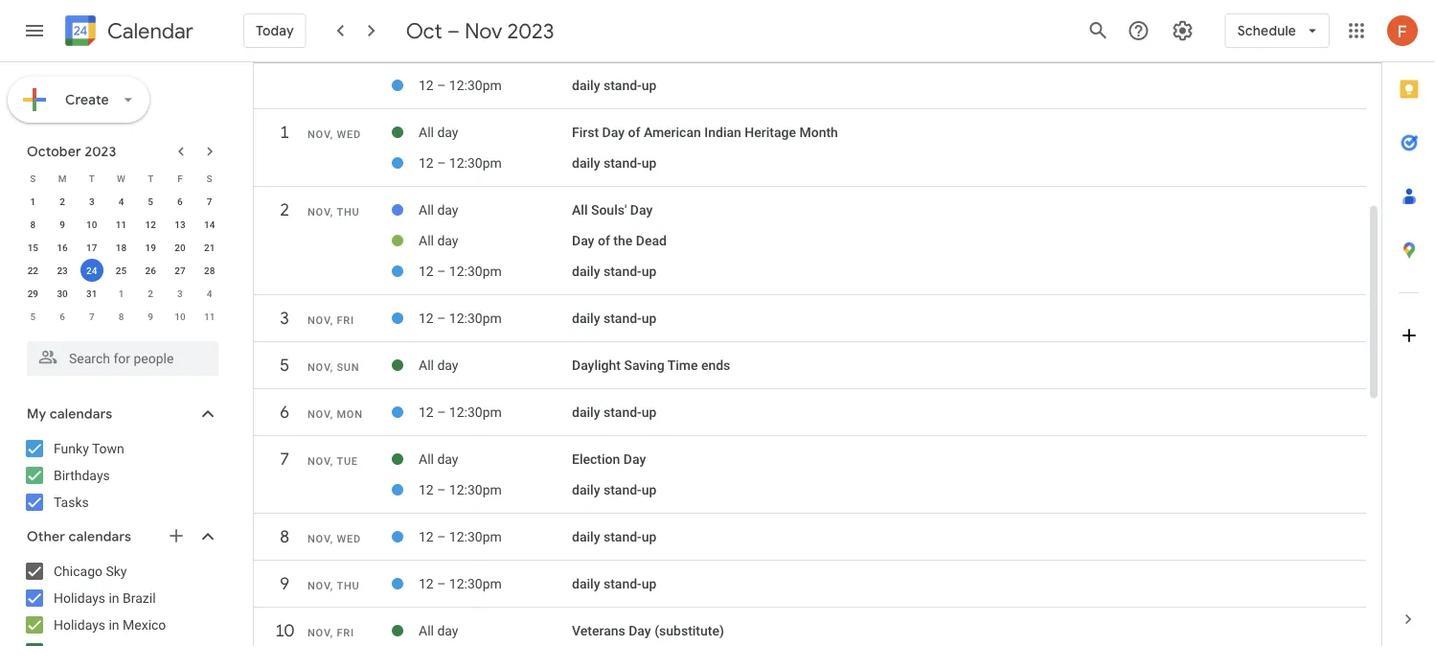 Task type: describe. For each thing, give the bounding box(es) containing it.
all for daylight
[[419, 357, 434, 373]]

other calendars button
[[4, 521, 238, 552]]

12 inside 2 row group
[[419, 263, 434, 279]]

add other calendars image
[[167, 526, 186, 545]]

14
[[204, 219, 215, 230]]

my calendars list
[[4, 433, 238, 518]]

all day cell for 1
[[419, 117, 572, 148]]

row containing 1
[[18, 190, 224, 213]]

holidays in brazil
[[54, 590, 156, 606]]

12 – 12:30pm for daily stand-up button inside the 6 row
[[419, 404, 502, 420]]

30 element
[[51, 282, 74, 305]]

row group containing all day
[[254, 9, 1367, 109]]

daylight
[[572, 357, 621, 373]]

7 link
[[267, 442, 302, 476]]

chicago sky
[[54, 563, 127, 579]]

1 cell from the left
[[382, 39, 419, 70]]

row group containing 1
[[18, 190, 224, 328]]

main drawer image
[[23, 19, 46, 42]]

13 element
[[169, 213, 192, 236]]

town
[[92, 440, 124, 456]]

election
[[572, 451, 621, 467]]

stand- inside 2 row group
[[604, 263, 642, 279]]

2 link
[[267, 193, 302, 227]]

9 link
[[267, 567, 302, 601]]

12 – 12:30pm for daily stand-up button within 9 row
[[419, 576, 502, 592]]

of inside 2 row group
[[598, 233, 610, 249]]

all day cell for 10
[[419, 615, 572, 646]]

american
[[644, 124, 701, 140]]

funky town
[[54, 440, 124, 456]]

in for brazil
[[109, 590, 119, 606]]

row containing s
[[18, 167, 224, 190]]

12 for the 6 row
[[419, 404, 434, 420]]

the
[[614, 233, 633, 249]]

1 t from the left
[[89, 173, 95, 184]]

12 element
[[139, 213, 162, 236]]

all for veterans
[[419, 623, 434, 639]]

8 for 8 link
[[279, 526, 289, 548]]

19 element
[[139, 236, 162, 259]]

my calendars button
[[4, 399, 238, 429]]

12 for row group containing all day
[[419, 77, 434, 93]]

6 row
[[254, 395, 1367, 439]]

3 for 3 link
[[279, 307, 289, 329]]

october 2023
[[27, 143, 116, 160]]

nov right oct
[[465, 17, 503, 44]]

up for the 6 row
[[642, 404, 657, 420]]

schedule
[[1238, 22, 1297, 39]]

day for 5
[[437, 357, 459, 373]]

daylight saving time ends
[[572, 357, 731, 373]]

all for all
[[419, 202, 434, 218]]

tue
[[337, 455, 358, 467]]

2 cell from the left
[[572, 39, 1357, 70]]

indian
[[705, 124, 742, 140]]

veterans
[[572, 623, 626, 639]]

3 link
[[267, 301, 302, 336]]

november 2 element
[[139, 282, 162, 305]]

11 element
[[110, 213, 133, 236]]

12 – 12:30pm cell for daily stand-up button within 9 row
[[419, 568, 572, 599]]

day for 1
[[603, 124, 625, 140]]

16
[[57, 242, 68, 253]]

1 row
[[254, 115, 1367, 159]]

8 link
[[267, 520, 302, 554]]

, for 8
[[330, 533, 333, 545]]

calendars for other calendars
[[69, 528, 131, 545]]

18 element
[[110, 236, 133, 259]]

daily stand-up button for the 8 row
[[572, 529, 657, 545]]

12 – 12:30pm cell for daily stand-up button in the 7 'row group'
[[419, 475, 572, 505]]

november 7 element
[[80, 305, 103, 328]]

up inside 2 row group
[[642, 263, 657, 279]]

1 row group
[[254, 115, 1367, 187]]

m
[[58, 173, 67, 184]]

of inside "1" row
[[628, 124, 641, 140]]

0 horizontal spatial 9
[[60, 219, 65, 230]]

nov for 9
[[308, 580, 330, 592]]

calendar element
[[61, 12, 194, 54]]

all day for 5
[[419, 357, 459, 373]]

all day cell for 2
[[419, 195, 572, 225]]

october
[[27, 143, 81, 160]]

27 element
[[169, 259, 192, 282]]

november 10 element
[[169, 305, 192, 328]]

17 element
[[80, 236, 103, 259]]

21 element
[[198, 236, 221, 259]]

other
[[27, 528, 65, 545]]

5 row
[[254, 348, 1367, 392]]

12:30pm for 3 row
[[449, 310, 502, 326]]

stand- for the 6 row
[[604, 404, 642, 420]]

thu for 9
[[337, 580, 360, 592]]

1 horizontal spatial 4
[[207, 288, 212, 299]]

, for 6
[[330, 408, 333, 420]]

daylight saving time ends button
[[572, 357, 731, 373]]

4 day from the top
[[437, 233, 459, 249]]

all for election
[[419, 451, 434, 467]]

12 – 12:30pm for daily stand-up button in the 7 'row group'
[[419, 482, 502, 498]]

sun
[[337, 361, 360, 373]]

12 – 12:30pm cell for daily stand-up button inside the 8 row
[[419, 521, 572, 552]]

0 vertical spatial 5
[[148, 196, 153, 207]]

nov , fri for 10
[[308, 627, 355, 639]]

10 row
[[254, 614, 1367, 646]]

1 horizontal spatial 7
[[207, 196, 212, 207]]

12 – 12:30pm for daily stand-up button inside 3 row
[[419, 310, 502, 326]]

13
[[175, 219, 186, 230]]

4 all day cell from the top
[[419, 225, 572, 256]]

daily stand-up button for the 6 row
[[572, 404, 657, 420]]

november 11 element
[[198, 305, 221, 328]]

oct – nov 2023
[[406, 17, 554, 44]]

election day button
[[572, 451, 646, 467]]

stand- for the 8 row
[[604, 529, 642, 545]]

november 8 element
[[110, 305, 133, 328]]

nov , tue
[[308, 455, 358, 467]]

7 row group
[[254, 442, 1367, 514]]

27
[[175, 265, 186, 276]]

f
[[177, 173, 183, 184]]

nov , wed for 1
[[308, 128, 361, 140]]

7 for november 7 "element"
[[89, 311, 95, 322]]

23 element
[[51, 259, 74, 282]]

up for row group containing all day
[[642, 77, 657, 93]]

calendar heading
[[104, 18, 194, 45]]

holidays for holidays in brazil
[[54, 590, 105, 606]]

11 for the 11 element
[[116, 219, 127, 230]]

nov , wed for 8
[[308, 533, 361, 545]]

veterans day (substitute) button
[[572, 623, 725, 639]]

21
[[204, 242, 215, 253]]

5 link
[[267, 348, 302, 382]]

– for daily stand-up button inside the 8 row
[[437, 529, 446, 545]]

– for 6th daily stand-up button from the bottom of the page
[[437, 263, 446, 279]]

nov for 3
[[308, 314, 330, 326]]

all souls' day
[[572, 202, 653, 218]]

row containing 8
[[18, 213, 224, 236]]

nov , fri for 3
[[308, 314, 355, 326]]

nov , sun
[[308, 361, 360, 373]]

day for 2
[[437, 202, 459, 218]]

, for 1
[[330, 128, 333, 140]]

, for 10
[[330, 627, 333, 639]]

4 all day from the top
[[419, 233, 459, 249]]

mon
[[337, 408, 363, 420]]

17
[[86, 242, 97, 253]]

28 element
[[198, 259, 221, 282]]

funky
[[54, 440, 89, 456]]

election day
[[572, 451, 646, 467]]

2 s from the left
[[207, 173, 212, 184]]

all day for 1
[[419, 124, 459, 140]]

10 for the november 10 element at the left of the page
[[175, 311, 186, 322]]

12 – 12:30pm for daily stand-up button within the row group
[[419, 77, 502, 93]]

18
[[116, 242, 127, 253]]

9 for november 9 element
[[148, 311, 153, 322]]

heritage
[[745, 124, 797, 140]]

chicago
[[54, 563, 103, 579]]

my
[[27, 405, 46, 423]]

november 4 element
[[198, 282, 221, 305]]

saving
[[624, 357, 665, 373]]

daily for 1 row group
[[572, 155, 601, 171]]

1 all day cell from the top
[[419, 39, 572, 70]]

daily for the 8 row
[[572, 529, 601, 545]]

31
[[86, 288, 97, 299]]

2 row group
[[254, 193, 1367, 295]]

stand- for 3 row
[[604, 310, 642, 326]]

dead
[[636, 233, 667, 249]]

– for daily stand-up button within the row group
[[437, 77, 446, 93]]

nov , thu for 2
[[308, 206, 360, 218]]

calendars for my calendars
[[50, 405, 112, 423]]

2 t from the left
[[148, 173, 154, 184]]

tasks
[[54, 494, 89, 510]]

daily inside 2 row group
[[572, 263, 601, 279]]

all day for 2
[[419, 202, 459, 218]]

20
[[175, 242, 186, 253]]

today button
[[243, 8, 306, 54]]

9 row
[[254, 567, 1367, 611]]

oct
[[406, 17, 442, 44]]

month
[[800, 124, 839, 140]]

all day inside row group
[[419, 47, 459, 63]]

, for 3
[[330, 314, 333, 326]]

daily stand-up button for 3 row
[[572, 310, 657, 326]]

– for daily stand-up button within 9 row
[[437, 576, 446, 592]]

up for the 8 row
[[642, 529, 657, 545]]

calendar
[[107, 18, 194, 45]]

7 row
[[254, 442, 1367, 486]]

november 9 element
[[139, 305, 162, 328]]

, for 9
[[330, 580, 333, 592]]

fri for 10
[[337, 627, 355, 639]]

8 row
[[254, 520, 1367, 564]]

5 for 5 link at the bottom left
[[279, 354, 289, 376]]

all souls' day button
[[572, 202, 653, 218]]

22 element
[[21, 259, 44, 282]]



Task type: vqa. For each thing, say whether or not it's contained in the screenshot.


Task type: locate. For each thing, give the bounding box(es) containing it.
4 , from the top
[[330, 361, 333, 373]]

w
[[117, 173, 125, 184]]

6 all day from the top
[[419, 451, 459, 467]]

daily stand-up inside row group
[[572, 77, 657, 93]]

4 12 – 12:30pm cell from the top
[[419, 303, 572, 334]]

0 vertical spatial thu
[[337, 206, 360, 218]]

8 inside row
[[279, 526, 289, 548]]

t left f
[[148, 173, 154, 184]]

2 row
[[254, 193, 1367, 237]]

7 down 6 link
[[279, 448, 289, 470]]

nov right 10 link
[[308, 627, 330, 639]]

up up daylight saving time ends
[[642, 310, 657, 326]]

other calendars
[[27, 528, 131, 545]]

daily stand-up button up daylight
[[572, 310, 657, 326]]

1 horizontal spatial s
[[207, 173, 212, 184]]

2 nov , wed from the top
[[308, 533, 361, 545]]

Search for people text field
[[38, 341, 207, 376]]

– inside the 6 row
[[437, 404, 446, 420]]

row
[[18, 167, 224, 190], [18, 190, 224, 213], [18, 213, 224, 236], [18, 236, 224, 259], [18, 259, 224, 282], [18, 282, 224, 305], [18, 305, 224, 328]]

, for 2
[[330, 206, 333, 218]]

holidays in mexico
[[54, 617, 166, 633]]

2 thu from the top
[[337, 580, 360, 592]]

10 inside row
[[274, 620, 293, 642]]

12 – 12:30pm inside 7 'row group'
[[419, 482, 502, 498]]

stand- inside 9 row
[[604, 576, 642, 592]]

daily stand-up up veterans
[[572, 576, 657, 592]]

nov left mon
[[308, 408, 330, 420]]

daily inside the 8 row
[[572, 529, 601, 545]]

3 daily stand-up from the top
[[572, 263, 657, 279]]

1 horizontal spatial 1
[[119, 288, 124, 299]]

12 – 12:30pm cell inside 3 row
[[419, 303, 572, 334]]

26
[[145, 265, 156, 276]]

8 for november 8 element
[[119, 311, 124, 322]]

in down holidays in brazil
[[109, 617, 119, 633]]

6 12 – 12:30pm cell from the top
[[419, 475, 572, 505]]

wed for 1
[[337, 128, 361, 140]]

8 12:30pm from the top
[[449, 576, 502, 592]]

12 – 12:30pm cell
[[419, 70, 572, 101], [419, 148, 572, 178], [419, 256, 572, 287], [419, 303, 572, 334], [419, 397, 572, 428], [419, 475, 572, 505], [419, 521, 572, 552], [419, 568, 572, 599]]

1
[[279, 121, 289, 143], [30, 196, 36, 207], [119, 288, 124, 299]]

day for 7
[[437, 451, 459, 467]]

in left brazil
[[109, 590, 119, 606]]

, right 2 link
[[330, 206, 333, 218]]

nov , fri inside 10 row
[[308, 627, 355, 639]]

12 – 12:30pm inside 1 row group
[[419, 155, 502, 171]]

5 all day from the top
[[419, 357, 459, 373]]

3 daily stand-up button from the top
[[572, 263, 657, 279]]

all day inside "1" row
[[419, 124, 459, 140]]

day of the dead button
[[572, 233, 667, 249]]

5 up from the top
[[642, 404, 657, 420]]

s
[[30, 173, 36, 184], [207, 173, 212, 184]]

wed right the 1 link in the top of the page
[[337, 128, 361, 140]]

daily inside the 6 row
[[572, 404, 601, 420]]

, inside the 6 row
[[330, 408, 333, 420]]

day
[[603, 124, 625, 140], [631, 202, 653, 218], [572, 233, 595, 249], [624, 451, 646, 467], [629, 623, 652, 639]]

25 element
[[110, 259, 133, 282]]

fri up sun
[[337, 314, 355, 326]]

1 up the 15 element on the left of the page
[[30, 196, 36, 207]]

1 , from the top
[[330, 128, 333, 140]]

1 vertical spatial 5
[[30, 311, 36, 322]]

holidays down the chicago
[[54, 590, 105, 606]]

2 nov , thu from the top
[[308, 580, 360, 592]]

daily stand-up button for 9 row
[[572, 576, 657, 592]]

12 for 9 row
[[419, 576, 434, 592]]

1 horizontal spatial 11
[[204, 311, 215, 322]]

12 – 12:30pm
[[419, 77, 502, 93], [419, 155, 502, 171], [419, 263, 502, 279], [419, 310, 502, 326], [419, 404, 502, 420], [419, 482, 502, 498], [419, 529, 502, 545], [419, 576, 502, 592]]

12 for 3 row
[[419, 310, 434, 326]]

in
[[109, 590, 119, 606], [109, 617, 119, 633]]

1 vertical spatial nov , fri
[[308, 627, 355, 639]]

12 inside 7 'row group'
[[419, 482, 434, 498]]

3 daily from the top
[[572, 263, 601, 279]]

7 all day cell from the top
[[419, 615, 572, 646]]

nov , fri right 3 link
[[308, 314, 355, 326]]

, right 9 link
[[330, 580, 333, 592]]

1 vertical spatial 1
[[30, 196, 36, 207]]

2 for 2 link
[[279, 199, 289, 221]]

all inside 5 row
[[419, 357, 434, 373]]

0 vertical spatial 2023
[[508, 17, 554, 44]]

, right the 1 link in the top of the page
[[330, 128, 333, 140]]

daily stand-up down the 'election day'
[[572, 529, 657, 545]]

1 vertical spatial nov , wed
[[308, 533, 361, 545]]

up inside 7 'row group'
[[642, 482, 657, 498]]

mexico
[[123, 617, 166, 633]]

1 horizontal spatial 2023
[[508, 17, 554, 44]]

5 day from the top
[[437, 357, 459, 373]]

2 horizontal spatial 1
[[279, 121, 289, 143]]

10 down november 3 element
[[175, 311, 186, 322]]

12:30pm inside 1 row group
[[449, 155, 502, 171]]

daily stand-up inside 7 'row group'
[[572, 482, 657, 498]]

2 stand- from the top
[[604, 155, 642, 171]]

12:30pm for 1 row group
[[449, 155, 502, 171]]

daily stand-up button down election day 'button'
[[572, 482, 657, 498]]

thu inside 2 row
[[337, 206, 360, 218]]

8 daily stand-up button from the top
[[572, 576, 657, 592]]

1 horizontal spatial row group
[[254, 9, 1367, 109]]

daily stand-up button up first
[[572, 77, 657, 93]]

8 12 – 12:30pm from the top
[[419, 576, 502, 592]]

day inside 10 row
[[629, 623, 652, 639]]

all day
[[419, 47, 459, 63], [419, 124, 459, 140], [419, 202, 459, 218], [419, 233, 459, 249], [419, 357, 459, 373], [419, 451, 459, 467], [419, 623, 459, 639]]

4 daily stand-up button from the top
[[572, 310, 657, 326]]

daily
[[572, 77, 601, 93], [572, 155, 601, 171], [572, 263, 601, 279], [572, 310, 601, 326], [572, 404, 601, 420], [572, 482, 601, 498], [572, 529, 601, 545], [572, 576, 601, 592]]

2 horizontal spatial 8
[[279, 526, 289, 548]]

12:30pm for row group containing all day
[[449, 77, 502, 93]]

today
[[256, 22, 294, 39]]

fri right 10 link
[[337, 627, 355, 639]]

nov , wed right 8 link
[[308, 533, 361, 545]]

0 vertical spatial row group
[[254, 9, 1367, 109]]

daily stand-up inside 3 row
[[572, 310, 657, 326]]

2 nov , fri from the top
[[308, 627, 355, 639]]

sky
[[106, 563, 127, 579]]

day up 'dead'
[[631, 202, 653, 218]]

holidays
[[54, 590, 105, 606], [54, 617, 105, 633]]

7 up 14 element
[[207, 196, 212, 207]]

9 down november 2 element at the top of the page
[[148, 311, 153, 322]]

8 daily stand-up from the top
[[572, 576, 657, 592]]

1 row from the top
[[18, 167, 224, 190]]

6 inside row
[[279, 401, 289, 423]]

5 for november 5 element
[[30, 311, 36, 322]]

2 inside row
[[279, 199, 289, 221]]

24, today element
[[80, 259, 103, 282]]

7 inside "element"
[[89, 311, 95, 322]]

– inside row group
[[437, 77, 446, 93]]

up down election day 'button'
[[642, 482, 657, 498]]

all day for 10
[[419, 623, 459, 639]]

1 vertical spatial 4
[[207, 288, 212, 299]]

3 inside row
[[279, 307, 289, 329]]

2 daily stand-up from the top
[[572, 155, 657, 171]]

11
[[116, 219, 127, 230], [204, 311, 215, 322]]

0 horizontal spatial 7
[[89, 311, 95, 322]]

7 inside "row"
[[279, 448, 289, 470]]

holidays down holidays in brazil
[[54, 617, 105, 633]]

0 horizontal spatial 1
[[30, 196, 36, 207]]

5 down 3 link
[[279, 354, 289, 376]]

23
[[57, 265, 68, 276]]

12 inside 3 row
[[419, 310, 434, 326]]

7 daily from the top
[[572, 529, 601, 545]]

row group
[[254, 9, 1367, 109], [18, 190, 224, 328]]

daily stand-up button down first
[[572, 155, 657, 171]]

row containing 5
[[18, 305, 224, 328]]

2023
[[508, 17, 554, 44], [85, 143, 116, 160]]

1 up from the top
[[642, 77, 657, 93]]

nov for 6
[[308, 408, 330, 420]]

1 for november 1 element
[[119, 288, 124, 299]]

october 2023 grid
[[18, 167, 224, 328]]

first day of american indian heritage month
[[572, 124, 839, 140]]

1 fri from the top
[[337, 314, 355, 326]]

0 horizontal spatial cell
[[382, 39, 419, 70]]

1 horizontal spatial 2
[[148, 288, 153, 299]]

7 row from the top
[[18, 305, 224, 328]]

1 holidays from the top
[[54, 590, 105, 606]]

s left m
[[30, 173, 36, 184]]

up inside 3 row
[[642, 310, 657, 326]]

1 daily from the top
[[572, 77, 601, 93]]

up
[[642, 77, 657, 93], [642, 155, 657, 171], [642, 263, 657, 279], [642, 310, 657, 326], [642, 404, 657, 420], [642, 482, 657, 498], [642, 529, 657, 545], [642, 576, 657, 592]]

1 horizontal spatial 5
[[148, 196, 153, 207]]

stand- inside the 8 row
[[604, 529, 642, 545]]

1 vertical spatial nov , thu
[[308, 580, 360, 592]]

6 up from the top
[[642, 482, 657, 498]]

12 – 12:30pm for daily stand-up button inside the 8 row
[[419, 529, 502, 545]]

other calendars list
[[4, 556, 238, 646]]

november 1 element
[[110, 282, 133, 305]]

12:30pm inside 3 row
[[449, 310, 502, 326]]

1 up november 8 element
[[119, 288, 124, 299]]

holidays for holidays in mexico
[[54, 617, 105, 633]]

7 12:30pm from the top
[[449, 529, 502, 545]]

up inside row group
[[642, 77, 657, 93]]

daily stand-up button for 7 'row group'
[[572, 482, 657, 498]]

1 wed from the top
[[337, 128, 361, 140]]

of left american at the top left
[[628, 124, 641, 140]]

1 horizontal spatial 8
[[119, 311, 124, 322]]

0 horizontal spatial 4
[[119, 196, 124, 207]]

1 inside row
[[279, 121, 289, 143]]

2 vertical spatial 5
[[279, 354, 289, 376]]

day for 10
[[437, 623, 459, 639]]

6 12:30pm from the top
[[449, 482, 502, 498]]

6 up 7 link
[[279, 401, 289, 423]]

up up veterans day (substitute) "button"
[[642, 576, 657, 592]]

12:30pm inside row group
[[449, 77, 502, 93]]

1 nov , thu from the top
[[308, 206, 360, 218]]

ends
[[702, 357, 731, 373]]

all day cell inside 2 row
[[419, 195, 572, 225]]

1 vertical spatial fri
[[337, 627, 355, 639]]

wed for 8
[[337, 533, 361, 545]]

1 vertical spatial in
[[109, 617, 119, 633]]

6 row from the top
[[18, 282, 224, 305]]

12 inside the 6 row
[[419, 404, 434, 420]]

t left w
[[89, 173, 95, 184]]

november 3 element
[[169, 282, 192, 305]]

daily inside 1 row group
[[572, 155, 601, 171]]

, inside 2 row
[[330, 206, 333, 218]]

daily stand-up up daylight
[[572, 310, 657, 326]]

1 nov , wed from the top
[[308, 128, 361, 140]]

12 – 12:30pm cell for daily stand-up button inside 3 row
[[419, 303, 572, 334]]

nov right 2 link
[[308, 206, 330, 218]]

create
[[65, 91, 109, 108]]

5 down the 29 element
[[30, 311, 36, 322]]

all day cell for 7
[[419, 444, 572, 475]]

daily stand-up for the 8 row
[[572, 529, 657, 545]]

daily for 3 row
[[572, 310, 601, 326]]

0 horizontal spatial of
[[598, 233, 610, 249]]

1 nov , fri from the top
[[308, 314, 355, 326]]

24
[[86, 265, 97, 276]]

5 12 – 12:30pm from the top
[[419, 404, 502, 420]]

11 down november 4 element
[[204, 311, 215, 322]]

31 element
[[80, 282, 103, 305]]

souls'
[[591, 202, 627, 218]]

12 – 12:30pm cell for daily stand-up button inside the 6 row
[[419, 397, 572, 428]]

nov inside 9 row
[[308, 580, 330, 592]]

stand- for 7 'row group'
[[604, 482, 642, 498]]

20 element
[[169, 236, 192, 259]]

nov , wed inside the 8 row
[[308, 533, 361, 545]]

9 up 16 element
[[60, 219, 65, 230]]

daily stand-up up election day 'button'
[[572, 404, 657, 420]]

2 in from the top
[[109, 617, 119, 633]]

row containing 22
[[18, 259, 224, 282]]

1 day from the top
[[437, 47, 459, 63]]

1 12 – 12:30pm cell from the top
[[419, 70, 572, 101]]

3 up the november 10 element at the left of the page
[[177, 288, 183, 299]]

12 for 7 'row group'
[[419, 482, 434, 498]]

10 for 10 link
[[274, 620, 293, 642]]

2 horizontal spatial 5
[[279, 354, 289, 376]]

15
[[27, 242, 38, 253]]

daily for 7 'row group'
[[572, 482, 601, 498]]

4 stand- from the top
[[604, 310, 642, 326]]

, up "nov , sun"
[[330, 314, 333, 326]]

nov for 1
[[308, 128, 330, 140]]

12:30pm inside the 6 row
[[449, 404, 502, 420]]

my calendars
[[27, 405, 112, 423]]

row containing 15
[[18, 236, 224, 259]]

2 horizontal spatial 3
[[279, 307, 289, 329]]

6 link
[[267, 395, 302, 429]]

4 row from the top
[[18, 236, 224, 259]]

nov right the 1 link in the top of the page
[[308, 128, 330, 140]]

6 down f
[[177, 196, 183, 207]]

daily stand-up button down the 'election day'
[[572, 529, 657, 545]]

3 12:30pm from the top
[[449, 263, 502, 279]]

0 horizontal spatial 2
[[60, 196, 65, 207]]

8 stand- from the top
[[604, 576, 642, 592]]

12 – 12:30pm inside 3 row
[[419, 310, 502, 326]]

birthdays
[[54, 467, 110, 483]]

0 horizontal spatial row group
[[18, 190, 224, 328]]

12
[[419, 77, 434, 93], [419, 155, 434, 171], [145, 219, 156, 230], [419, 263, 434, 279], [419, 310, 434, 326], [419, 404, 434, 420], [419, 482, 434, 498], [419, 529, 434, 545], [419, 576, 434, 592]]

1 for the 1 link in the top of the page
[[279, 121, 289, 143]]

12 – 12:30pm cell for daily stand-up button within the row group
[[419, 70, 572, 101]]

day right election
[[624, 451, 646, 467]]

7 , from the top
[[330, 533, 333, 545]]

26 element
[[139, 259, 162, 282]]

– inside 3 row
[[437, 310, 446, 326]]

7 for 7 link
[[279, 448, 289, 470]]

2 for november 2 element at the top of the page
[[148, 288, 153, 299]]

first day of american indian heritage month button
[[572, 124, 839, 140]]

1 vertical spatial holidays
[[54, 617, 105, 633]]

0 vertical spatial wed
[[337, 128, 361, 140]]

stand- for 1 row group
[[604, 155, 642, 171]]

2 down m
[[60, 196, 65, 207]]

5 all day cell from the top
[[419, 350, 572, 381]]

day inside 2 row
[[437, 202, 459, 218]]

nov inside the 8 row
[[308, 533, 330, 545]]

7 stand- from the top
[[604, 529, 642, 545]]

daily stand-up button for row group containing all day
[[572, 77, 657, 93]]

5 12:30pm from the top
[[449, 404, 502, 420]]

3 up 10 element
[[89, 196, 95, 207]]

daily stand-up button inside 9 row
[[572, 576, 657, 592]]

calendars inside other calendars dropdown button
[[69, 528, 131, 545]]

nov right 3 link
[[308, 314, 330, 326]]

3 row from the top
[[18, 213, 224, 236]]

up up american at the top left
[[642, 77, 657, 93]]

daily stand-up button inside the 8 row
[[572, 529, 657, 545]]

1 s from the left
[[30, 173, 36, 184]]

thu
[[337, 206, 360, 218], [337, 580, 360, 592]]

7 all day from the top
[[419, 623, 459, 639]]

0 horizontal spatial 10
[[86, 219, 97, 230]]

up inside the 8 row
[[642, 529, 657, 545]]

8 daily from the top
[[572, 576, 601, 592]]

15 element
[[21, 236, 44, 259]]

nov left sun
[[308, 361, 330, 373]]

0 vertical spatial of
[[628, 124, 641, 140]]

thu right 9 link
[[337, 580, 360, 592]]

6 daily stand-up from the top
[[572, 482, 657, 498]]

12 – 12:30pm cell for daily stand-up button corresponding to 1 row group
[[419, 148, 572, 178]]

daily stand-up down first
[[572, 155, 657, 171]]

9 up 10 link
[[279, 573, 289, 595]]

daily stand-up down election day 'button'
[[572, 482, 657, 498]]

2 up from the top
[[642, 155, 657, 171]]

12 – 12:30pm inside 9 row
[[419, 576, 502, 592]]

12 – 12:30pm cell inside the 6 row
[[419, 397, 572, 428]]

all day inside 7 "row"
[[419, 451, 459, 467]]

12 inside the 8 row
[[419, 529, 434, 545]]

1 vertical spatial wed
[[337, 533, 361, 545]]

4 up the november 11 element in the left of the page
[[207, 288, 212, 299]]

12 inside 12 element
[[145, 219, 156, 230]]

day of the dead
[[572, 233, 667, 249]]

daily stand-up for row group containing all day
[[572, 77, 657, 93]]

12:30pm for 7 'row group'
[[449, 482, 502, 498]]

14 element
[[198, 213, 221, 236]]

all inside "1" row
[[419, 124, 434, 140]]

9 for 9 link
[[279, 573, 289, 595]]

all for day
[[419, 233, 434, 249]]

0 horizontal spatial 3
[[89, 196, 95, 207]]

daily stand-up button up veterans
[[572, 576, 657, 592]]

4 12 – 12:30pm from the top
[[419, 310, 502, 326]]

0 horizontal spatial 11
[[116, 219, 127, 230]]

28
[[204, 265, 215, 276]]

10 down 9 link
[[274, 620, 293, 642]]

8 up the 15 element on the left of the page
[[30, 219, 36, 230]]

, left sun
[[330, 361, 333, 373]]

22
[[27, 265, 38, 276]]

nov , wed inside "1" row
[[308, 128, 361, 140]]

None search field
[[0, 334, 238, 376]]

1 vertical spatial 10
[[175, 311, 186, 322]]

veterans day (substitute)
[[572, 623, 725, 639]]

0 horizontal spatial 8
[[30, 219, 36, 230]]

nov right 8 link
[[308, 533, 330, 545]]

2 daily stand-up button from the top
[[572, 155, 657, 171]]

5 up 12 element
[[148, 196, 153, 207]]

2 right 14 element
[[279, 199, 289, 221]]

daily stand-up up first
[[572, 77, 657, 93]]

4 daily stand-up from the top
[[572, 310, 657, 326]]

up down daylight saving time ends
[[642, 404, 657, 420]]

thu right 2 link
[[337, 206, 360, 218]]

nov , thu inside 9 row
[[308, 580, 360, 592]]

1 horizontal spatial 3
[[177, 288, 183, 299]]

5 daily from the top
[[572, 404, 601, 420]]

12:30pm for 9 row
[[449, 576, 502, 592]]

2 daily from the top
[[572, 155, 601, 171]]

0 vertical spatial fri
[[337, 314, 355, 326]]

1 horizontal spatial 10
[[175, 311, 186, 322]]

1 daily stand-up from the top
[[572, 77, 657, 93]]

3 12 – 12:30pm cell from the top
[[419, 256, 572, 287]]

of left the "the"
[[598, 233, 610, 249]]

6 daily from the top
[[572, 482, 601, 498]]

1 vertical spatial 2023
[[85, 143, 116, 160]]

daily stand-up inside the 8 row
[[572, 529, 657, 545]]

12:30pm
[[449, 77, 502, 93], [449, 155, 502, 171], [449, 263, 502, 279], [449, 310, 502, 326], [449, 404, 502, 420], [449, 482, 502, 498], [449, 529, 502, 545], [449, 576, 502, 592]]

thu for 2
[[337, 206, 360, 218]]

up down the 'election day'
[[642, 529, 657, 545]]

12 – 12:30pm inside 2 row group
[[419, 263, 502, 279]]

0 horizontal spatial t
[[89, 173, 95, 184]]

2 all day from the top
[[419, 124, 459, 140]]

daily inside 3 row
[[572, 310, 601, 326]]

0 horizontal spatial s
[[30, 173, 36, 184]]

day right first
[[603, 124, 625, 140]]

day inside 2 row
[[631, 202, 653, 218]]

0 vertical spatial 6
[[177, 196, 183, 207]]

1 stand- from the top
[[604, 77, 642, 93]]

calendars
[[50, 405, 112, 423], [69, 528, 131, 545]]

2 row from the top
[[18, 190, 224, 213]]

– for daily stand-up button inside 3 row
[[437, 310, 446, 326]]

day for 1
[[437, 124, 459, 140]]

all day cell inside "1" row
[[419, 117, 572, 148]]

19
[[145, 242, 156, 253]]

2 vertical spatial 6
[[279, 401, 289, 423]]

12:30pm inside 7 'row group'
[[449, 482, 502, 498]]

3
[[89, 196, 95, 207], [177, 288, 183, 299], [279, 307, 289, 329]]

all day cell inside 5 row
[[419, 350, 572, 381]]

nov for 2
[[308, 206, 330, 218]]

2 horizontal spatial 7
[[279, 448, 289, 470]]

7 down 31 element
[[89, 311, 95, 322]]

1 thu from the top
[[337, 206, 360, 218]]

1 vertical spatial 9
[[148, 311, 153, 322]]

all day cell inside 10 row
[[419, 615, 572, 646]]

8
[[30, 219, 36, 230], [119, 311, 124, 322], [279, 526, 289, 548]]

1 vertical spatial 3
[[177, 288, 183, 299]]

daily stand-up for 9 row
[[572, 576, 657, 592]]

daily for 9 row
[[572, 576, 601, 592]]

0 vertical spatial calendars
[[50, 405, 112, 423]]

10 element
[[80, 213, 103, 236]]

nov for 7
[[308, 455, 330, 467]]

stand- inside 7 'row group'
[[604, 482, 642, 498]]

, for 5
[[330, 361, 333, 373]]

6 for 6 link
[[279, 401, 289, 423]]

12:30pm inside the 8 row
[[449, 529, 502, 545]]

2 vertical spatial 8
[[279, 526, 289, 548]]

, right 10 link
[[330, 627, 333, 639]]

daily stand-up for 7 'row group'
[[572, 482, 657, 498]]

0 horizontal spatial 6
[[60, 311, 65, 322]]

– for daily stand-up button in the 7 'row group'
[[437, 482, 446, 498]]

november 5 element
[[21, 305, 44, 328]]

,
[[330, 128, 333, 140], [330, 206, 333, 218], [330, 314, 333, 326], [330, 361, 333, 373], [330, 408, 333, 420], [330, 455, 333, 467], [330, 533, 333, 545], [330, 580, 333, 592], [330, 627, 333, 639]]

0 vertical spatial in
[[109, 590, 119, 606]]

8 , from the top
[[330, 580, 333, 592]]

schedule button
[[1226, 8, 1331, 54]]

daily stand-up inside 9 row
[[572, 576, 657, 592]]

25
[[116, 265, 127, 276]]

2 vertical spatial 10
[[274, 620, 293, 642]]

12 – 12:30pm for daily stand-up button corresponding to 1 row group
[[419, 155, 502, 171]]

day left the "the"
[[572, 233, 595, 249]]

, for 7
[[330, 455, 333, 467]]

11 up 18
[[116, 219, 127, 230]]

1 vertical spatial 6
[[60, 311, 65, 322]]

2 , from the top
[[330, 206, 333, 218]]

2 all day cell from the top
[[419, 117, 572, 148]]

– inside 7 'row group'
[[437, 482, 446, 498]]

11 for the november 11 element in the left of the page
[[204, 311, 215, 322]]

november 6 element
[[51, 305, 74, 328]]

4 daily from the top
[[572, 310, 601, 326]]

daily stand-up inside 2 row group
[[572, 263, 657, 279]]

brazil
[[123, 590, 156, 606]]

0 vertical spatial 7
[[207, 196, 212, 207]]

0 vertical spatial nov , fri
[[308, 314, 355, 326]]

nov , thu
[[308, 206, 360, 218], [308, 580, 360, 592]]

2 vertical spatial 3
[[279, 307, 289, 329]]

s right f
[[207, 173, 212, 184]]

6 down 30 element
[[60, 311, 65, 322]]

0 vertical spatial 9
[[60, 219, 65, 230]]

daily stand-up
[[572, 77, 657, 93], [572, 155, 657, 171], [572, 263, 657, 279], [572, 310, 657, 326], [572, 404, 657, 420], [572, 482, 657, 498], [572, 529, 657, 545], [572, 576, 657, 592]]

1 horizontal spatial 6
[[177, 196, 183, 207]]

2 vertical spatial 7
[[279, 448, 289, 470]]

1 vertical spatial 7
[[89, 311, 95, 322]]

up down american at the top left
[[642, 155, 657, 171]]

nov , thu right 2 link
[[308, 206, 360, 218]]

daily stand-up button inside the 6 row
[[572, 404, 657, 420]]

2 fri from the top
[[337, 627, 355, 639]]

10 link
[[267, 614, 302, 646]]

1 all day from the top
[[419, 47, 459, 63]]

all day for 7
[[419, 451, 459, 467]]

10
[[86, 219, 97, 230], [175, 311, 186, 322], [274, 620, 293, 642]]

0 vertical spatial nov , wed
[[308, 128, 361, 140]]

nov , thu right 9 link
[[308, 580, 360, 592]]

3 up from the top
[[642, 263, 657, 279]]

create button
[[8, 77, 149, 123]]

daily stand-up down day of the dead button
[[572, 263, 657, 279]]

6 for 'november 6' element
[[60, 311, 65, 322]]

, left mon
[[330, 408, 333, 420]]

up inside the 6 row
[[642, 404, 657, 420]]

stand- for 9 row
[[604, 576, 642, 592]]

1 vertical spatial thu
[[337, 580, 360, 592]]

first
[[572, 124, 599, 140]]

2
[[60, 196, 65, 207], [279, 199, 289, 221], [148, 288, 153, 299]]

fri inside 10 row
[[337, 627, 355, 639]]

daily stand-up button for 1 row group
[[572, 155, 657, 171]]

1 vertical spatial calendars
[[69, 528, 131, 545]]

1 up 2 link
[[279, 121, 289, 143]]

– inside 1 row group
[[437, 155, 446, 171]]

all day cell
[[419, 39, 572, 70], [419, 117, 572, 148], [419, 195, 572, 225], [419, 225, 572, 256], [419, 350, 572, 381], [419, 444, 572, 475], [419, 615, 572, 646]]

12 for 1 row group
[[419, 155, 434, 171]]

7 up from the top
[[642, 529, 657, 545]]

4
[[119, 196, 124, 207], [207, 288, 212, 299]]

– inside 9 row
[[437, 576, 446, 592]]

1 daily stand-up button from the top
[[572, 77, 657, 93]]

nov
[[465, 17, 503, 44], [308, 128, 330, 140], [308, 206, 330, 218], [308, 314, 330, 326], [308, 361, 330, 373], [308, 408, 330, 420], [308, 455, 330, 467], [308, 533, 330, 545], [308, 580, 330, 592], [308, 627, 330, 639]]

daily for the 6 row
[[572, 404, 601, 420]]

2 day from the top
[[437, 124, 459, 140]]

wed right 8 link
[[337, 533, 361, 545]]

12 for the 8 row
[[419, 529, 434, 545]]

0 vertical spatial 10
[[86, 219, 97, 230]]

6 day from the top
[[437, 451, 459, 467]]

up for 1 row group
[[642, 155, 657, 171]]

29
[[27, 288, 38, 299]]

5 daily stand-up button from the top
[[572, 404, 657, 420]]

0 vertical spatial 8
[[30, 219, 36, 230]]

–
[[447, 17, 460, 44], [437, 77, 446, 93], [437, 155, 446, 171], [437, 263, 446, 279], [437, 310, 446, 326], [437, 404, 446, 420], [437, 482, 446, 498], [437, 529, 446, 545], [437, 576, 446, 592]]

2 holidays from the top
[[54, 617, 105, 633]]

4 up the 11 element
[[119, 196, 124, 207]]

0 vertical spatial nov , thu
[[308, 206, 360, 218]]

1 horizontal spatial 9
[[148, 311, 153, 322]]

day right veterans
[[629, 623, 652, 639]]

– inside 2 row group
[[437, 263, 446, 279]]

daily inside row group
[[572, 77, 601, 93]]

0 vertical spatial 4
[[119, 196, 124, 207]]

daily stand-up button inside 7 'row group'
[[572, 482, 657, 498]]

3 day from the top
[[437, 202, 459, 218]]

daily stand-up button inside row group
[[572, 77, 657, 93]]

0 vertical spatial 3
[[89, 196, 95, 207]]

8 up from the top
[[642, 576, 657, 592]]

daily stand-up for 1 row group
[[572, 155, 657, 171]]

12 – 12:30pm cell inside 9 row
[[419, 568, 572, 599]]

all inside 7 "row"
[[419, 451, 434, 467]]

day inside 5 row
[[437, 357, 459, 373]]

2 horizontal spatial 10
[[274, 620, 293, 642]]

wed inside the 8 row
[[337, 533, 361, 545]]

6 stand- from the top
[[604, 482, 642, 498]]

0 horizontal spatial 2023
[[85, 143, 116, 160]]

daily stand-up button down day of the dead button
[[572, 263, 657, 279]]

0 vertical spatial 11
[[116, 219, 127, 230]]

day for 10
[[629, 623, 652, 639]]

12 – 12:30pm inside the 6 row
[[419, 404, 502, 420]]

all day inside 5 row
[[419, 357, 459, 373]]

daily inside 7 'row group'
[[572, 482, 601, 498]]

daily stand-up button up election day 'button'
[[572, 404, 657, 420]]

5 stand- from the top
[[604, 404, 642, 420]]

7 daily stand-up from the top
[[572, 529, 657, 545]]

2 horizontal spatial 9
[[279, 573, 289, 595]]

8 down november 1 element
[[119, 311, 124, 322]]

daily stand-up for 3 row
[[572, 310, 657, 326]]

10 up 17
[[86, 219, 97, 230]]

nov for 5
[[308, 361, 330, 373]]

6 , from the top
[[330, 455, 333, 467]]

3 for november 3 element
[[177, 288, 183, 299]]

29 element
[[21, 282, 44, 305]]

1 link
[[267, 115, 302, 150]]

nov , wed right the 1 link in the top of the page
[[308, 128, 361, 140]]

1 horizontal spatial t
[[148, 173, 154, 184]]

settings menu image
[[1172, 19, 1195, 42]]

all for first
[[419, 124, 434, 140]]

1 in from the top
[[109, 590, 119, 606]]

daily stand-up inside 1 row group
[[572, 155, 657, 171]]

day for 7
[[624, 451, 646, 467]]

2 horizontal spatial 2
[[279, 199, 289, 221]]

nov left tue
[[308, 455, 330, 467]]

cell
[[382, 39, 419, 70], [572, 39, 1357, 70]]

stand- inside 1 row group
[[604, 155, 642, 171]]

8 up 9 link
[[279, 526, 289, 548]]

2 wed from the top
[[337, 533, 361, 545]]

12:30pm inside 2 row group
[[449, 263, 502, 279]]

daily stand-up button
[[572, 77, 657, 93], [572, 155, 657, 171], [572, 263, 657, 279], [572, 310, 657, 326], [572, 404, 657, 420], [572, 482, 657, 498], [572, 529, 657, 545], [572, 576, 657, 592]]

1 vertical spatial 8
[[119, 311, 124, 322]]

tab list
[[1383, 62, 1436, 592]]

16 element
[[51, 236, 74, 259]]

1 12 – 12:30pm from the top
[[419, 77, 502, 93]]

time
[[668, 357, 698, 373]]

wed
[[337, 128, 361, 140], [337, 533, 361, 545]]

, inside 3 row
[[330, 314, 333, 326]]

0 vertical spatial 1
[[279, 121, 289, 143]]

2 up november 9 element
[[148, 288, 153, 299]]

up down 'dead'
[[642, 263, 657, 279]]

(substitute)
[[655, 623, 725, 639]]

2 horizontal spatial 6
[[279, 401, 289, 423]]

1 horizontal spatial cell
[[572, 39, 1357, 70]]

2 vertical spatial 1
[[119, 288, 124, 299]]

row containing 29
[[18, 282, 224, 305]]

2 vertical spatial 9
[[279, 573, 289, 595]]

12 – 12:30pm inside row group
[[419, 77, 502, 93]]

9 inside november 9 element
[[148, 311, 153, 322]]

nov inside 7 "row"
[[308, 455, 330, 467]]

all inside 10 row
[[419, 623, 434, 639]]

– for daily stand-up button corresponding to 1 row group
[[437, 155, 446, 171]]

3 row
[[254, 301, 1367, 345]]

6 daily stand-up button from the top
[[572, 482, 657, 498]]

calendars up funky town
[[50, 405, 112, 423]]

, right 8 link
[[330, 533, 333, 545]]

7 daily stand-up button from the top
[[572, 529, 657, 545]]

1 vertical spatial row group
[[18, 190, 224, 328]]

nov , mon
[[308, 408, 363, 420]]

1 vertical spatial 11
[[204, 311, 215, 322]]

6 12 – 12:30pm from the top
[[419, 482, 502, 498]]

12 inside 9 row
[[419, 576, 434, 592]]

1 horizontal spatial of
[[628, 124, 641, 140]]

1 vertical spatial of
[[598, 233, 610, 249]]

0 horizontal spatial 5
[[30, 311, 36, 322]]

nov , fri right 10 link
[[308, 627, 355, 639]]

24 cell
[[77, 259, 107, 282]]

0 vertical spatial holidays
[[54, 590, 105, 606]]

4 up from the top
[[642, 310, 657, 326]]

12:30pm inside 9 row
[[449, 576, 502, 592]]

30
[[57, 288, 68, 299]]

9
[[60, 219, 65, 230], [148, 311, 153, 322], [279, 573, 289, 595]]

7 day from the top
[[437, 623, 459, 639]]

3 up 5 link at the bottom left
[[279, 307, 289, 329]]



